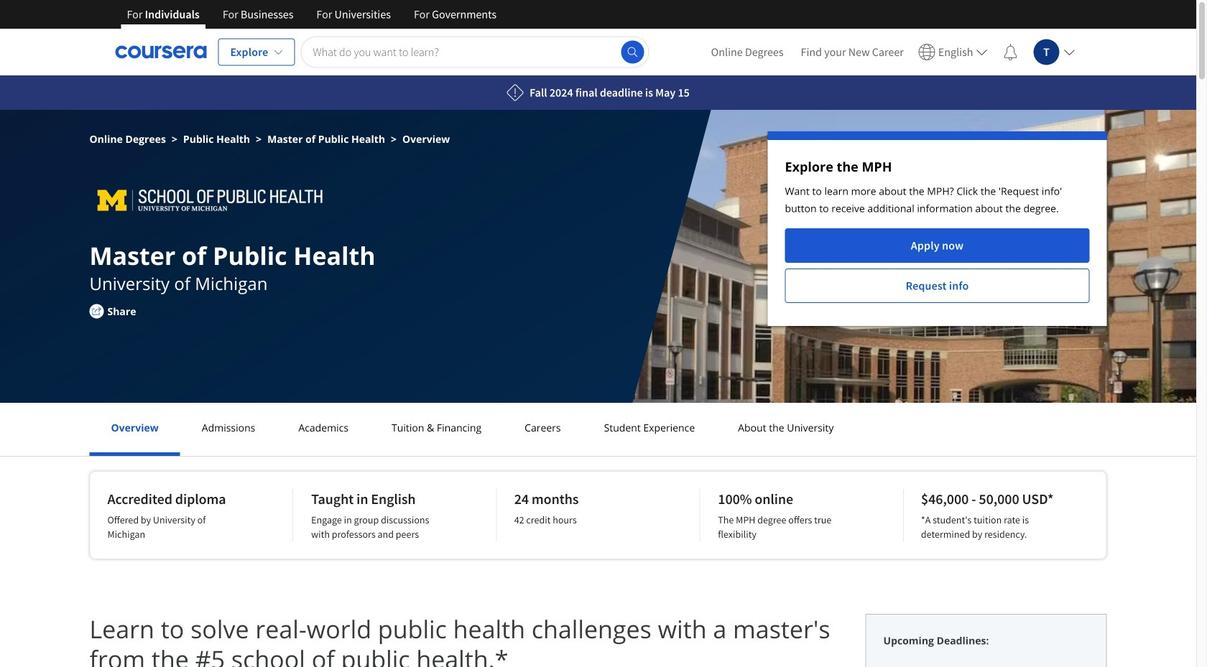 Task type: describe. For each thing, give the bounding box(es) containing it.
coursera image
[[115, 41, 207, 64]]

banner navigation
[[115, 0, 508, 40]]



Task type: vqa. For each thing, say whether or not it's contained in the screenshot.
of inside the it becomes easier wand clearer when one gets to complete the assignments as to how to utilize what has been learned. practical work is a great way to learn, which was a fundamental part of the course.
no



Task type: locate. For each thing, give the bounding box(es) containing it.
What do you want to learn? text field
[[301, 36, 650, 68]]

university of michigan image
[[90, 183, 331, 218]]

None search field
[[301, 36, 650, 68]]



